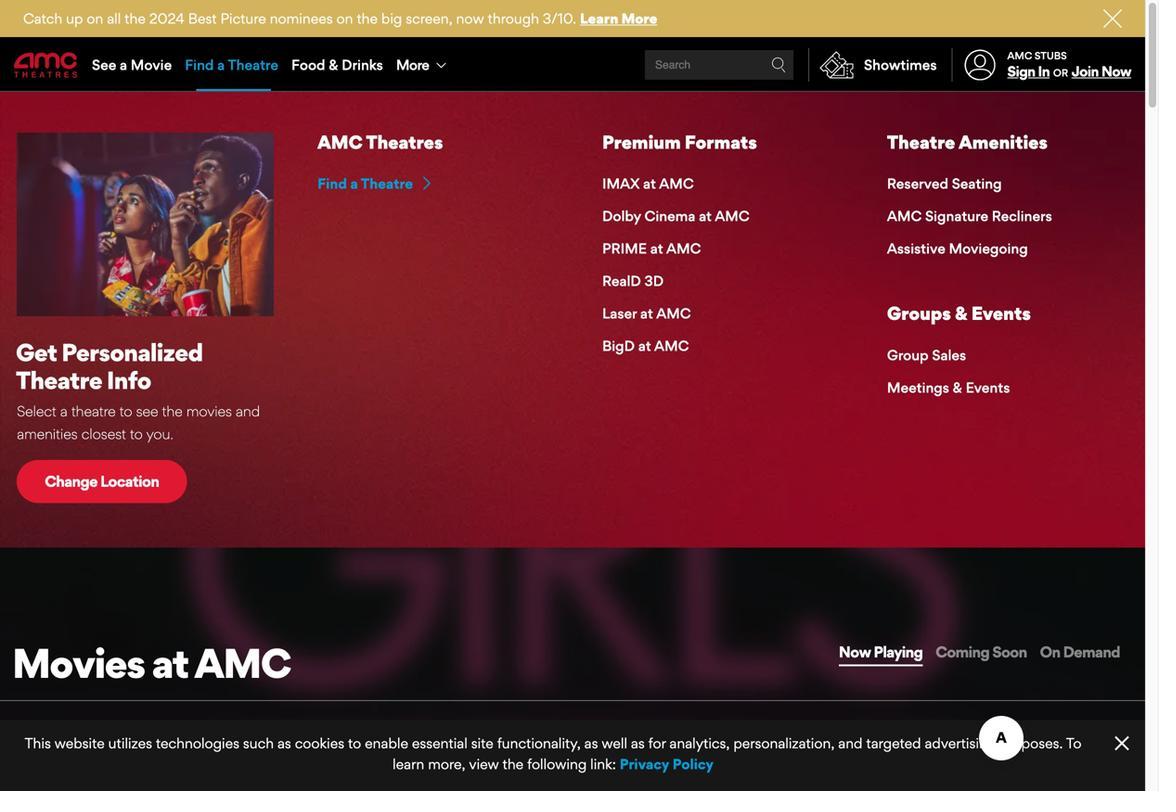 Task type: describe. For each thing, give the bounding box(es) containing it.
website
[[55, 735, 105, 753]]

hollywood's
[[14, 413, 126, 438]]

the inside get personalized theatre info select a theatre to see the movies and amenities closest to you.
[[162, 403, 183, 420]]

amenities
[[959, 131, 1048, 154]]

enable
[[365, 735, 408, 753]]

showtimes
[[864, 56, 937, 73]]

or
[[1054, 67, 1069, 79]]

meetings
[[887, 379, 950, 396]]

on for best
[[87, 10, 103, 27]]

site
[[471, 735, 494, 753]]

functionality,
[[497, 735, 581, 753]]

amc inside amc entertainment visa card link
[[859, 103, 891, 119]]

2 horizontal spatial on
[[337, 10, 353, 27]]

get inside catch up on all the best picture nominees when they return to amc theatres ahead of hollywood's biggest night! get tickets now through 3/10.
[[262, 413, 295, 438]]

offers
[[726, 103, 763, 119]]

personalized
[[61, 338, 203, 367]]

see
[[136, 403, 158, 420]]

movie poster for migration image
[[1095, 759, 1160, 792]]

picture inside catch up on all the best picture nominees when they return to amc theatres ahead of hollywood's biggest night! get tickets now through 3/10.
[[238, 380, 301, 406]]

at for prime at amc
[[651, 240, 664, 257]]

amc stubs sign in or join now
[[1008, 50, 1132, 80]]

this website utilizes technologies such as cookies to enable essential site functionality, as well as for analytics, personalization, and targeted advertising purposes.
[[25, 735, 1063, 753]]

now inside "button"
[[839, 643, 871, 662]]

tickets
[[301, 413, 358, 438]]

submit search icon image
[[772, 58, 786, 72]]

amc entertainment visa card
[[859, 103, 1040, 119]]

purposes.
[[1000, 735, 1063, 753]]

entertainment
[[894, 103, 979, 119]]

at for imax at amc
[[643, 175, 656, 192]]

events for groups & events
[[972, 303, 1031, 325]]

movie
[[131, 56, 172, 73]]

personalization,
[[734, 735, 835, 753]]

change
[[45, 472, 97, 491]]

cards
[[673, 103, 708, 119]]

group
[[887, 347, 929, 364]]

see a movie link
[[85, 39, 178, 91]]

in
[[1038, 63, 1050, 80]]

amc up the such
[[194, 639, 290, 688]]

0 vertical spatial find a theatre link
[[178, 39, 285, 91]]

the left big
[[357, 10, 378, 27]]

movie poster for mean girls image
[[436, 730, 723, 792]]

catch for catch up on all the best picture nominees when they return to amc theatres ahead of hollywood's biggest night! get tickets now through 3/10.
[[14, 380, 69, 406]]

theatre
[[71, 403, 116, 420]]

merchandise
[[551, 103, 629, 119]]

learn
[[580, 10, 619, 27]]

card
[[1011, 103, 1040, 119]]

user profile image
[[954, 50, 1007, 80]]

reald 3d
[[603, 273, 664, 290]]

amc inside bigd at amc "link"
[[655, 338, 689, 355]]

0 vertical spatial best
[[188, 10, 217, 27]]

targeted
[[867, 735, 922, 753]]

find for find a theatre link to the bottom
[[318, 175, 347, 192]]

theatre amenities
[[887, 131, 1048, 154]]

demand for on demand link
[[1080, 103, 1132, 119]]

dolby
[[603, 208, 641, 225]]

movie poster for wonka image
[[773, 759, 1032, 792]]

group sales
[[887, 347, 967, 364]]

amenities
[[17, 425, 78, 443]]

reserved seating link
[[887, 171, 1129, 197]]

amc signature recliners
[[887, 208, 1053, 225]]

you
[[153, 103, 175, 119]]

all for 2024
[[107, 10, 121, 27]]

for
[[649, 735, 666, 753]]

find a theatre image
[[17, 133, 274, 316]]

a for the topmost find a theatre link
[[217, 56, 225, 73]]

food
[[292, 56, 325, 73]]

essential
[[412, 735, 468, 753]]

and inside cookie consent banner 'dialog'
[[839, 735, 863, 753]]

to left you. in the bottom of the page
[[130, 425, 143, 443]]

nominees inside catch up on all the best picture nominees when they return to amc theatres ahead of hollywood's biggest night! get tickets now through 3/10.
[[307, 380, 396, 406]]

0 vertical spatial picture
[[220, 10, 266, 27]]

1 horizontal spatial 3/10.
[[543, 10, 577, 27]]

ahead
[[721, 380, 777, 406]]

amc inside 'imax at amc' link
[[659, 175, 694, 192]]

groups & events link
[[887, 297, 1129, 332]]

soon
[[993, 643, 1027, 662]]

info
[[107, 366, 151, 395]]

food & drinks
[[292, 56, 383, 73]]

0 vertical spatial nominees
[[270, 10, 333, 27]]

1 vertical spatial find a theatre link
[[318, 171, 559, 197]]

group sales link
[[887, 343, 1129, 368]]

coming soon button
[[934, 640, 1029, 665]]

a for find a theatre link to the bottom
[[350, 175, 358, 192]]

bigd at amc link
[[603, 334, 844, 359]]

movies at amc
[[12, 639, 290, 688]]

to
[[1067, 735, 1082, 753]]

recliners
[[992, 208, 1053, 225]]

amc entertainment visa card link
[[841, 92, 1040, 130]]

get for tickets
[[44, 472, 67, 490]]

on for on demand link
[[1058, 103, 1077, 119]]

moviegoing
[[949, 240, 1028, 257]]

change location
[[45, 472, 159, 491]]

through inside catch up on all the best picture nominees when they return to amc theatres ahead of hollywood's biggest night! get tickets now through 3/10.
[[409, 413, 481, 438]]

assistive
[[887, 240, 946, 257]]

prime
[[603, 240, 647, 257]]

playing
[[874, 643, 923, 662]]

imax
[[603, 175, 640, 192]]

2 as from the left
[[585, 735, 598, 753]]

get personalized theatre info select a theatre to see the movies and amenities closest to you.
[[16, 338, 260, 443]]

best inside catch up on all the best picture nominees when they return to amc theatres ahead of hollywood's biggest night! get tickets now through 3/10.
[[193, 380, 233, 406]]

up for catch up on all the 2024 best picture nominees on the big screen, now through 3/10. learn more
[[66, 10, 83, 27]]

more,
[[428, 756, 466, 773]]

find a theatre for find a theatre link to the bottom
[[318, 175, 413, 192]]

0 vertical spatial now
[[456, 10, 484, 27]]

get tickets
[[44, 472, 115, 490]]

dolby cinema at amc
[[603, 208, 750, 225]]

on for on demand button
[[1040, 643, 1061, 662]]

utilizes
[[108, 735, 152, 753]]

learn more link
[[580, 10, 658, 27]]

discounts
[[781, 103, 841, 119]]

stubs
[[1035, 50, 1067, 62]]

reserved
[[887, 175, 949, 192]]

coming soon
[[936, 643, 1027, 662]]

on for picture
[[104, 380, 128, 406]]

3/10. inside catch up on all the best picture nominees when they return to amc theatres ahead of hollywood's biggest night! get tickets now through 3/10.
[[486, 413, 532, 438]]



Task type: vqa. For each thing, say whether or not it's contained in the screenshot.
the change
yes



Task type: locate. For each thing, give the bounding box(es) containing it.
a
[[64, 103, 73, 119]]

1 vertical spatial nominees
[[307, 380, 396, 406]]

at for movies at amc
[[152, 639, 188, 688]]

picture right 2024
[[220, 10, 266, 27]]

the inside to learn more, view the following link:
[[503, 756, 524, 773]]

0 vertical spatial through
[[488, 10, 539, 27]]

1 as from the left
[[278, 735, 291, 753]]

0 horizontal spatial now
[[839, 643, 871, 662]]

theatre up select
[[16, 366, 102, 395]]

2 vertical spatial get
[[44, 472, 67, 490]]

1 horizontal spatial on
[[104, 380, 128, 406]]

& for meetings
[[953, 379, 963, 396]]

sign
[[1008, 63, 1036, 80]]

get inside get personalized theatre info select a theatre to see the movies and amenities closest to you.
[[16, 338, 57, 367]]

learn
[[393, 756, 425, 773]]

privacy policy link
[[620, 755, 714, 776]]

cookie consent banner dialog
[[0, 721, 1146, 792]]

1 vertical spatial up
[[75, 380, 99, 406]]

1 vertical spatial more
[[396, 56, 429, 73]]

best picture showcase 2024 image
[[0, 130, 1146, 548]]

theatres down more button
[[366, 131, 443, 154]]

& for groups
[[955, 303, 968, 325]]

now playing
[[839, 643, 923, 662]]

more down screen, at the left
[[396, 56, 429, 73]]

0 vertical spatial find a theatre
[[185, 56, 279, 73]]

0 vertical spatial demand
[[1080, 103, 1132, 119]]

now right join
[[1102, 63, 1132, 80]]

amc down laser at amc
[[655, 338, 689, 355]]

amc down showtimes link
[[859, 103, 891, 119]]

theatre down amc theatres
[[361, 175, 413, 192]]

through right screen, at the left
[[488, 10, 539, 27]]

at right bigd
[[638, 338, 651, 355]]

at inside laser at amc link
[[641, 305, 653, 322]]

and left targeted on the bottom right
[[839, 735, 863, 753]]

assistive moviegoing link
[[887, 236, 1129, 262]]

events for meetings & events
[[966, 379, 1011, 396]]

on inside menu
[[1058, 103, 1077, 119]]

3 as from the left
[[631, 735, 645, 753]]

find a theatre near you
[[36, 103, 175, 119]]

more
[[622, 10, 658, 27], [396, 56, 429, 73]]

picture
[[220, 10, 266, 27], [238, 380, 301, 406]]

find left a
[[36, 103, 62, 119]]

a down amc theatres
[[350, 175, 358, 192]]

amc up 'sign'
[[1008, 50, 1033, 62]]

theatre left food
[[228, 56, 279, 73]]

location
[[100, 472, 159, 491]]

catch
[[23, 10, 62, 27], [14, 380, 69, 406]]

demand for on demand button
[[1064, 643, 1121, 662]]

to learn more, view the following link:
[[393, 735, 1082, 773]]

theatre inside get personalized theatre info select a theatre to see the movies and amenities closest to you.
[[16, 366, 102, 395]]

find a theatre link left food
[[178, 39, 285, 91]]

as right the such
[[278, 735, 291, 753]]

1 vertical spatial on
[[1040, 643, 1061, 662]]

get for personalized
[[16, 338, 57, 367]]

0 horizontal spatial theatres
[[366, 131, 443, 154]]

near
[[123, 103, 151, 119]]

1 vertical spatial and
[[839, 735, 863, 753]]

all up "see"
[[107, 10, 121, 27]]

theatres
[[366, 131, 443, 154], [638, 380, 715, 406]]

2024
[[149, 10, 185, 27]]

amc inside laser at amc link
[[657, 305, 691, 322]]

the right view
[[503, 756, 524, 773]]

theatres inside catch up on all the best picture nominees when they return to amc theatres ahead of hollywood's biggest night! get tickets now through 3/10.
[[638, 380, 715, 406]]

1 vertical spatial find a theatre
[[318, 175, 413, 192]]

0 horizontal spatial on
[[87, 10, 103, 27]]

amc theatres link
[[318, 125, 559, 160]]

a for see a movie link
[[120, 56, 127, 73]]

laser at amc link
[[603, 301, 844, 326]]

1 horizontal spatial find a theatre link
[[318, 171, 559, 197]]

formats
[[685, 131, 757, 154]]

amc down dolby cinema at amc
[[667, 240, 701, 257]]

0 horizontal spatial find a theatre link
[[178, 39, 285, 91]]

0 horizontal spatial now
[[364, 413, 403, 438]]

get right night!
[[262, 413, 295, 438]]

on inside button
[[1040, 643, 1061, 662]]

1 vertical spatial through
[[409, 413, 481, 438]]

0 vertical spatial now
[[1102, 63, 1132, 80]]

events up group sales link
[[972, 303, 1031, 325]]

signature
[[926, 208, 989, 225]]

get up select
[[16, 338, 57, 367]]

best up night!
[[193, 380, 233, 406]]

amc inside catch up on all the best picture nominees when they return to amc theatres ahead of hollywood's biggest night! get tickets now through 3/10.
[[584, 380, 633, 406]]

0 vertical spatial and
[[236, 403, 260, 420]]

1 vertical spatial now
[[839, 643, 871, 662]]

find for the topmost find a theatre link
[[185, 56, 214, 73]]

the up biggest
[[158, 380, 187, 406]]

now inside catch up on all the best picture nominees when they return to amc theatres ahead of hollywood's biggest night! get tickets now through 3/10.
[[364, 413, 403, 438]]

amc logo image
[[14, 52, 79, 78], [14, 52, 79, 78]]

best
[[188, 10, 217, 27], [193, 380, 233, 406]]

sign in button
[[1008, 63, 1050, 80]]

amc inside amc signature recliners link
[[887, 208, 922, 225]]

on up "see"
[[87, 10, 103, 27]]

0 vertical spatial on demand
[[1058, 103, 1132, 119]]

amc down food & drinks link
[[318, 131, 363, 154]]

meetings & events
[[887, 379, 1011, 396]]

find a theatre down amc theatres
[[318, 175, 413, 192]]

find inside 'find a theatre near you' button
[[36, 103, 62, 119]]

on left see
[[104, 380, 128, 406]]

1 horizontal spatial theatres
[[638, 380, 715, 406]]

0 horizontal spatial find
[[36, 103, 62, 119]]

of
[[782, 380, 800, 406]]

link:
[[591, 756, 616, 773]]

coming
[[936, 643, 990, 662]]

0 vertical spatial up
[[66, 10, 83, 27]]

amc inside amc stubs sign in or join now
[[1008, 50, 1033, 62]]

1 vertical spatial best
[[193, 380, 233, 406]]

& right food
[[329, 56, 338, 73]]

theatres down the bigd at amc at the top of page
[[638, 380, 715, 406]]

get personalized theatre info link
[[16, 329, 274, 395]]

on demand down join now button in the right of the page
[[1058, 103, 1132, 119]]

0 vertical spatial events
[[972, 303, 1031, 325]]

theatre right a
[[75, 103, 120, 119]]

theatre down entertainment at the right top of the page
[[887, 131, 956, 154]]

join
[[1072, 63, 1099, 80]]

see
[[92, 56, 116, 73]]

0 horizontal spatial and
[[236, 403, 260, 420]]

theatres inside the get personalized theatre info menu
[[366, 131, 443, 154]]

on demand link
[[1040, 92, 1132, 130]]

the for 2024
[[125, 10, 146, 27]]

1 horizontal spatial through
[[488, 10, 539, 27]]

you.
[[146, 425, 173, 443]]

tickets
[[69, 472, 115, 490]]

groups
[[887, 303, 952, 325]]

on right soon
[[1040, 643, 1061, 662]]

1 vertical spatial catch
[[14, 380, 69, 406]]

now inside amc stubs sign in or join now
[[1102, 63, 1132, 80]]

when
[[402, 380, 452, 406]]

groups & events
[[887, 303, 1031, 325]]

this
[[25, 735, 51, 753]]

1 vertical spatial demand
[[1064, 643, 1121, 662]]

find
[[185, 56, 214, 73], [36, 103, 62, 119], [318, 175, 347, 192]]

amc down 'imax at amc' link
[[715, 208, 750, 225]]

1 horizontal spatial now
[[456, 10, 484, 27]]

showtimes link
[[809, 48, 937, 82]]

theatre for 'find a theatre near you' button
[[75, 103, 120, 119]]

2 horizontal spatial find
[[318, 175, 347, 192]]

1 vertical spatial get
[[262, 413, 295, 438]]

amc up dolby cinema at amc
[[659, 175, 694, 192]]

0 vertical spatial theatres
[[366, 131, 443, 154]]

find a theatre near you button
[[36, 102, 175, 120]]

catch inside catch up on all the best picture nominees when they return to amc theatres ahead of hollywood's biggest night! get tickets now through 3/10.
[[14, 380, 69, 406]]

assistive moviegoing
[[887, 240, 1028, 257]]

amc inside the prime at amc link
[[667, 240, 701, 257]]

imax at amc
[[603, 175, 694, 192]]

as left for
[[631, 735, 645, 753]]

to right return
[[561, 380, 579, 406]]

0 vertical spatial find
[[185, 56, 214, 73]]

up left 2024
[[66, 10, 83, 27]]

amc down 3d on the top of page
[[657, 305, 691, 322]]

up for catch up on all the best picture nominees when they return to amc theatres ahead of hollywood's biggest night! get tickets now through 3/10.
[[75, 380, 99, 406]]

big
[[382, 10, 402, 27]]

offers link
[[708, 92, 763, 130]]

0 horizontal spatial through
[[409, 413, 481, 438]]

on demand right soon
[[1040, 643, 1121, 662]]

1 horizontal spatial find
[[185, 56, 214, 73]]

at right prime
[[651, 240, 664, 257]]

demand inside button
[[1064, 643, 1121, 662]]

at right laser
[[641, 305, 653, 322]]

prime at amc link
[[603, 236, 844, 262]]

the inside catch up on all the best picture nominees when they return to amc theatres ahead of hollywood's biggest night! get tickets now through 3/10.
[[158, 380, 187, 406]]

merchandise link
[[532, 92, 629, 130]]

prime at amc
[[603, 240, 701, 257]]

amc up assistive at top right
[[887, 208, 922, 225]]

theatre for find a theatre link to the bottom
[[361, 175, 413, 192]]

all for best
[[133, 380, 152, 406]]

to left see
[[119, 403, 132, 420]]

reserved seating
[[887, 175, 1002, 192]]

select
[[17, 403, 56, 420]]

all
[[107, 10, 121, 27], [133, 380, 152, 406]]

search the AMC website text field
[[653, 58, 772, 72]]

following
[[527, 756, 587, 773]]

on demand for on demand button
[[1040, 643, 1121, 662]]

at for bigd at amc
[[638, 338, 651, 355]]

amc inside amc theatres link
[[318, 131, 363, 154]]

and right movies
[[236, 403, 260, 420]]

premium formats
[[603, 131, 757, 154]]

catch up on all the 2024 best picture nominees on the big screen, now through 3/10. learn more
[[23, 10, 658, 27]]

menu
[[532, 92, 1132, 130]]

& down sales
[[953, 379, 963, 396]]

seating
[[952, 175, 1002, 192]]

the left 2024
[[125, 10, 146, 27]]

1 vertical spatial all
[[133, 380, 152, 406]]

catch for catch up on all the 2024 best picture nominees on the big screen, now through 3/10. learn more
[[23, 10, 62, 27]]

nominees up food
[[270, 10, 333, 27]]

1 vertical spatial find
[[36, 103, 62, 119]]

1 vertical spatial now
[[364, 413, 403, 438]]

advertising
[[925, 735, 996, 753]]

on demand button
[[1039, 640, 1122, 665]]

a right movie at the left of page
[[217, 56, 225, 73]]

1 horizontal spatial now
[[1102, 63, 1132, 80]]

demand right soon
[[1064, 643, 1121, 662]]

0 horizontal spatial all
[[107, 10, 121, 27]]

1 horizontal spatial more
[[622, 10, 658, 27]]

& right groups
[[955, 303, 968, 325]]

theatre inside button
[[75, 103, 120, 119]]

a right "see"
[[120, 56, 127, 73]]

0 vertical spatial get
[[16, 338, 57, 367]]

0 vertical spatial more
[[622, 10, 658, 27]]

policy
[[673, 756, 714, 773]]

at inside 'imax at amc' link
[[643, 175, 656, 192]]

1 horizontal spatial find a theatre
[[318, 175, 413, 192]]

menu containing merchandise
[[532, 92, 1132, 130]]

a inside get personalized theatre info select a theatre to see the movies and amenities closest to you.
[[60, 403, 68, 420]]

through down when
[[409, 413, 481, 438]]

a right select
[[60, 403, 68, 420]]

1 horizontal spatial all
[[133, 380, 152, 406]]

laser
[[603, 305, 637, 322]]

the right see
[[162, 403, 183, 420]]

and inside get personalized theatre info select a theatre to see the movies and amenities closest to you.
[[236, 403, 260, 420]]

1 vertical spatial picture
[[238, 380, 301, 406]]

now right tickets
[[364, 413, 403, 438]]

at for laser at amc
[[641, 305, 653, 322]]

picture up night!
[[238, 380, 301, 406]]

at right the imax
[[643, 175, 656, 192]]

& for food
[[329, 56, 338, 73]]

0 vertical spatial on
[[1058, 103, 1077, 119]]

0 horizontal spatial 3/10.
[[486, 413, 532, 438]]

all inside catch up on all the best picture nominees when they return to amc theatres ahead of hollywood's biggest night! get tickets now through 3/10.
[[133, 380, 152, 406]]

meetings & events link
[[887, 375, 1129, 401]]

find a theatre left food
[[185, 56, 279, 73]]

sign in or join amc stubs element
[[952, 39, 1132, 91]]

at inside bigd at amc "link"
[[638, 338, 651, 355]]

best right 2024
[[188, 10, 217, 27]]

more right learn
[[622, 10, 658, 27]]

1 horizontal spatial as
[[585, 735, 598, 753]]

join now button
[[1072, 63, 1132, 80]]

nominees
[[270, 10, 333, 27], [307, 380, 396, 406]]

cookies
[[295, 735, 345, 753]]

3d
[[645, 273, 664, 290]]

to inside cookie consent banner 'dialog'
[[348, 735, 361, 753]]

at right cinema on the top right
[[699, 208, 712, 225]]

theatre for the topmost find a theatre link
[[228, 56, 279, 73]]

get tickets link
[[14, 460, 145, 502]]

to inside catch up on all the best picture nominees when they return to amc theatres ahead of hollywood's biggest night! get tickets now through 3/10.
[[561, 380, 579, 406]]

as left well
[[585, 735, 598, 753]]

the for best
[[158, 380, 187, 406]]

at
[[643, 175, 656, 192], [699, 208, 712, 225], [651, 240, 664, 257], [641, 305, 653, 322], [638, 338, 651, 355], [152, 639, 188, 688]]

the for following
[[503, 756, 524, 773]]

events down group sales link
[[966, 379, 1011, 396]]

on up food & drinks
[[337, 10, 353, 27]]

0 horizontal spatial find a theatre
[[185, 56, 279, 73]]

0 horizontal spatial more
[[396, 56, 429, 73]]

close this dialog image
[[1113, 735, 1132, 754]]

find a theatre link down amc theatres link in the top left of the page
[[318, 171, 559, 197]]

get personalized theatre info menu
[[0, 39, 1146, 548]]

0 horizontal spatial as
[[278, 735, 291, 753]]

3/10. down return
[[486, 413, 532, 438]]

through
[[488, 10, 539, 27], [409, 413, 481, 438]]

0 vertical spatial &
[[329, 56, 338, 73]]

1 vertical spatial theatres
[[638, 380, 715, 406]]

to left enable
[[348, 735, 361, 753]]

0 vertical spatial catch
[[23, 10, 62, 27]]

1 vertical spatial 3/10.
[[486, 413, 532, 438]]

find for 'find a theatre near you' button
[[36, 103, 62, 119]]

2 vertical spatial &
[[953, 379, 963, 396]]

privacy policy
[[620, 756, 714, 773]]

1 vertical spatial events
[[966, 379, 1011, 396]]

amc down bigd
[[584, 380, 633, 406]]

1 vertical spatial on demand
[[1040, 643, 1121, 662]]

0 vertical spatial 3/10.
[[543, 10, 577, 27]]

they
[[458, 380, 497, 406]]

on demand for on demand link
[[1058, 103, 1132, 119]]

discounts link
[[763, 92, 841, 130]]

all up biggest
[[133, 380, 152, 406]]

at inside dolby cinema at amc link
[[699, 208, 712, 225]]

reald 3d link
[[603, 269, 844, 294]]

on down or
[[1058, 103, 1077, 119]]

nominees up tickets
[[307, 380, 396, 406]]

at inside the prime at amc link
[[651, 240, 664, 257]]

demand down join now button in the right of the page
[[1080, 103, 1132, 119]]

on demand
[[1058, 103, 1132, 119], [1040, 643, 1121, 662]]

amc inside dolby cinema at amc link
[[715, 208, 750, 225]]

3/10. left learn
[[543, 10, 577, 27]]

bigd
[[603, 338, 635, 355]]

0 vertical spatial all
[[107, 10, 121, 27]]

more inside more button
[[396, 56, 429, 73]]

find a theatre for the topmost find a theatre link
[[185, 56, 279, 73]]

on demand inside menu
[[1058, 103, 1132, 119]]

get left tickets
[[44, 472, 67, 490]]

showtimes image
[[810, 48, 864, 82]]

cinema
[[645, 208, 696, 225]]

up inside catch up on all the best picture nominees when they return to amc theatres ahead of hollywood's biggest night! get tickets now through 3/10.
[[75, 380, 99, 406]]

up up hollywood's on the bottom of the page
[[75, 380, 99, 406]]

1 vertical spatial &
[[955, 303, 968, 325]]

analytics,
[[670, 735, 730, 753]]

find down amc theatres
[[318, 175, 347, 192]]

view
[[469, 756, 499, 773]]

on inside catch up on all the best picture nominees when they return to amc theatres ahead of hollywood's biggest night! get tickets now through 3/10.
[[104, 380, 128, 406]]

on demand inside button
[[1040, 643, 1121, 662]]

2 vertical spatial find
[[318, 175, 347, 192]]

1 horizontal spatial and
[[839, 735, 863, 753]]

now right screen, at the left
[[456, 10, 484, 27]]

2 horizontal spatial as
[[631, 735, 645, 753]]

find right movie at the left of page
[[185, 56, 214, 73]]

premium formats link
[[603, 125, 844, 160]]

now left playing
[[839, 643, 871, 662]]

the
[[125, 10, 146, 27], [357, 10, 378, 27], [158, 380, 187, 406], [162, 403, 183, 420], [503, 756, 524, 773]]

at up technologies
[[152, 639, 188, 688]]



